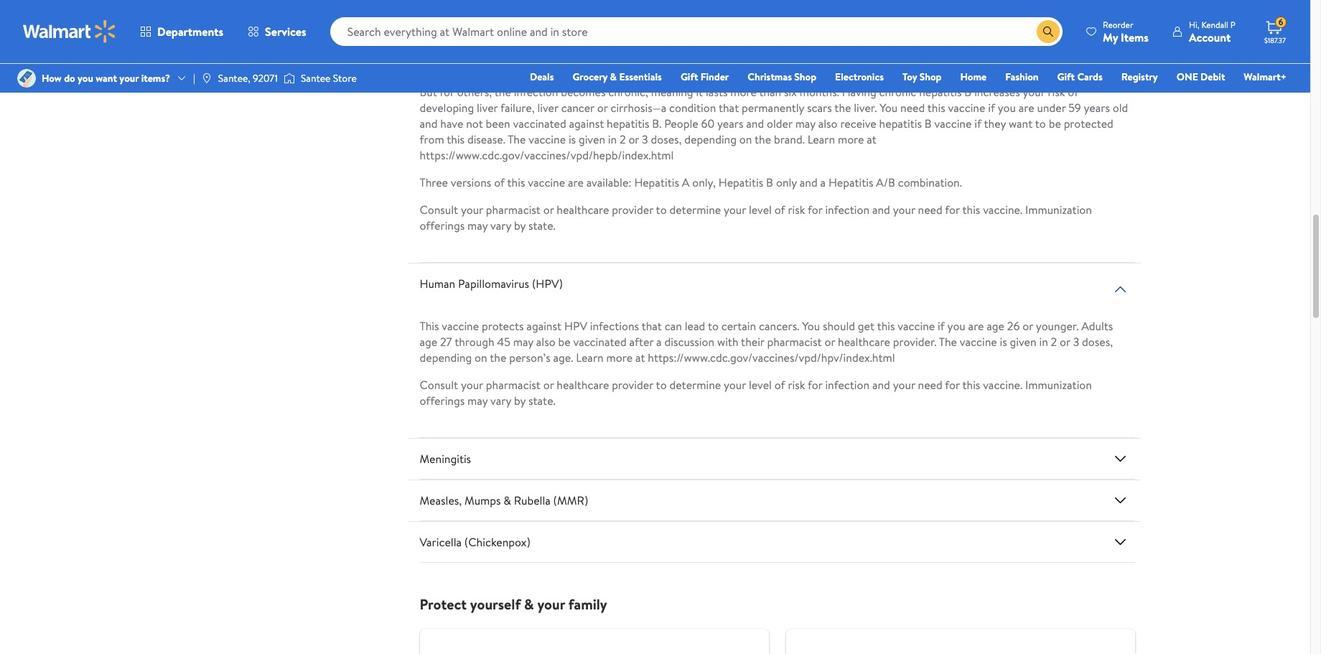 Task type: describe. For each thing, give the bounding box(es) containing it.
hepatitis right only,
[[719, 175, 764, 190]]

pharmacist up serious on the left
[[486, 0, 541, 14]]

1 horizontal spatial than
[[1032, 68, 1054, 84]]

to up walmart site-wide search field
[[656, 0, 667, 14]]

your down provider.
[[893, 377, 915, 393]]

from
[[420, 131, 444, 147]]

doses, inside hepatitis b is a serious liver infection caused by the hepatitis b virus. for most people, hepatitis b is short term and lasts less than six months. but for others, the infection becomes chronic, meaning it lasts more than six months. having chronic hepatitis b increases your risk of developing liver failure, liver cancer or cirrhosis—a condition that permanently scars the liver. you need this vaccine if you are under 59 years old and have not been vaccinated against hepatitis b. people 60 years and older may also receive hepatitis b vaccine if they want to be protected from this disease. the vaccine is given in 2 or 3 doses, depending on the brand. learn more at https://www.cdc.gov/vaccines/vpd/hepb/index.html
[[651, 131, 682, 147]]

60
[[701, 116, 715, 131]]

hepatitis left a/b
[[829, 175, 873, 190]]

this inside this vaccine protects against hpv infections that can lead to certain cancers. you should get this vaccine if you are age 26 or younger. adults age 27 through 45 may also be vaccinated after a discussion with their pharmacist or healthcare provider. the vaccine is given in 2 or 3 doses, depending on the person's age. learn more at https://www.cdc.gov/vaccines/vpd/hpv/index.html
[[877, 318, 895, 334]]

people
[[664, 116, 698, 131]]

2 offerings from the top
[[420, 218, 465, 233]]

your down through
[[461, 377, 483, 393]]

finder
[[701, 70, 729, 84]]

vaccine left 26
[[960, 334, 997, 350]]

scars
[[807, 100, 832, 116]]

of up christmas shop
[[775, 0, 785, 14]]

risk down only
[[788, 202, 805, 218]]

3 determine from the top
[[670, 377, 721, 393]]

b left toy
[[890, 68, 897, 84]]

3 offerings from the top
[[420, 393, 465, 409]]

1 consult your pharmacist or healthcare provider to determine your level of risk for infection and your need for this vaccine. immunization offerings may vary by state. from the top
[[420, 0, 1092, 30]]

0 horizontal spatial lasts
[[706, 84, 728, 100]]

against inside this vaccine protects against hpv infections that can lead to certain cancers. you should get this vaccine if you are age 26 or younger. adults age 27 through 45 may also be vaccinated after a discussion with their pharmacist or healthcare provider. the vaccine is given in 2 or 3 doses, depending on the person's age. learn more at https://www.cdc.gov/vaccines/vpd/hpv/index.html
[[527, 318, 562, 334]]

electronics
[[835, 70, 884, 84]]

their
[[741, 334, 765, 350]]

or left b.
[[629, 131, 639, 147]]

may up the 'hepatitis b'
[[467, 14, 488, 30]]

2 horizontal spatial if
[[988, 100, 995, 116]]

your down three versions of this vaccine are available: hepatitis a only, hepatitis b only and a hepatitis a/b combination.
[[724, 202, 746, 218]]

walmart+
[[1244, 70, 1287, 84]]

hepatitis inside hepatitis b is a serious liver infection caused by the hepatitis b virus. for most people, hepatitis b is short term and lasts less than six months. but for others, the infection becomes chronic, meaning it lasts more than six months. having chronic hepatitis b increases your risk of developing liver failure, liver cancer or cirrhosis—a condition that permanently scars the liver. you need this vaccine if you are under 59 years old and have not been vaccinated against hepatitis b. people 60 years and older may also receive hepatitis b vaccine if they want to be protected from this disease. the vaccine is given in 2 or 3 doses, depending on the brand. learn more at https://www.cdc.gov/vaccines/vpd/hepb/index.html
[[420, 68, 465, 84]]

risk up most
[[788, 0, 805, 14]]

human
[[420, 276, 455, 292]]

3 provider from the top
[[612, 377, 653, 393]]

1 vary from the top
[[491, 14, 511, 30]]

older
[[767, 116, 793, 131]]

vaccine left they
[[935, 116, 972, 131]]

account
[[1189, 29, 1231, 45]]

2 determine from the top
[[670, 202, 721, 218]]

in inside hepatitis b is a serious liver infection caused by the hepatitis b virus. for most people, hepatitis b is short term and lasts less than six months. but for others, the infection becomes chronic, meaning it lasts more than six months. having chronic hepatitis b increases your risk of developing liver failure, liver cancer or cirrhosis—a condition that permanently scars the liver. you need this vaccine if you are under 59 years old and have not been vaccinated against hepatitis b. people 60 years and older may also receive hepatitis b vaccine if they want to be protected from this disease. the vaccine is given in 2 or 3 doses, depending on the brand. learn more at https://www.cdc.gov/vaccines/vpd/hepb/index.html
[[608, 131, 617, 147]]

is left serious on the left
[[477, 68, 485, 84]]

hi,
[[1189, 18, 1200, 31]]

by down person's
[[514, 393, 526, 409]]

for
[[758, 68, 775, 84]]

items?
[[141, 71, 170, 85]]

be inside this vaccine protects against hpv infections that can lead to certain cancers. you should get this vaccine if you are age 26 or younger. adults age 27 through 45 may also be vaccinated after a discussion with their pharmacist or healthcare provider. the vaccine is given in 2 or 3 doses, depending on the person's age. learn more at https://www.cdc.gov/vaccines/vpd/hpv/index.html
[[558, 334, 571, 350]]

but
[[420, 84, 437, 100]]

2 horizontal spatial more
[[838, 131, 864, 147]]

you inside this vaccine protects against hpv infections that can lead to certain cancers. you should get this vaccine if you are age 26 or younger. adults age 27 through 45 may also be vaccinated after a discussion with their pharmacist or healthcare provider. the vaccine is given in 2 or 3 doses, depending on the person's age. learn more at https://www.cdc.gov/vaccines/vpd/hpv/index.html
[[802, 318, 820, 334]]

2 consult from the top
[[420, 202, 458, 218]]

serious
[[495, 68, 530, 84]]

of right versions
[[494, 175, 505, 190]]

christmas shop link
[[741, 69, 823, 85]]

0 vertical spatial want
[[96, 71, 117, 85]]

disease.
[[467, 131, 505, 147]]

against inside hepatitis b is a serious liver infection caused by the hepatitis b virus. for most people, hepatitis b is short term and lasts less than six months. but for others, the infection becomes chronic, meaning it lasts more than six months. having chronic hepatitis b increases your risk of developing liver failure, liver cancer or cirrhosis—a condition that permanently scars the liver. you need this vaccine if you are under 59 years old and have not been vaccinated against hepatitis b. people 60 years and older may also receive hepatitis b vaccine if they want to be protected from this disease. the vaccine is given in 2 or 3 doses, depending on the brand. learn more at https://www.cdc.gov/vaccines/vpd/hepb/index.html
[[569, 116, 604, 131]]

measles, mumps & rubella (mmr) image
[[1112, 492, 1129, 509]]

chronic,
[[608, 84, 648, 100]]

cancers.
[[759, 318, 799, 334]]

gift for gift cards
[[1057, 70, 1075, 84]]

https://www.cdc.gov/vaccines/vpd/hepb/index.html
[[420, 147, 674, 163]]

chronic
[[879, 84, 917, 100]]

3 vaccine. from the top
[[983, 377, 1023, 393]]

it
[[696, 84, 703, 100]]

receive
[[840, 116, 877, 131]]

shop for christmas shop
[[794, 70, 817, 84]]

protect yourself & your family
[[420, 595, 607, 614]]

your up toy
[[893, 0, 915, 14]]

want inside hepatitis b is a serious liver infection caused by the hepatitis b virus. for most people, hepatitis b is short term and lasts less than six months. but for others, the infection becomes chronic, meaning it lasts more than six months. having chronic hepatitis b increases your risk of developing liver failure, liver cancer or cirrhosis—a condition that permanently scars the liver. you need this vaccine if you are under 59 years old and have not been vaccinated against hepatitis b. people 60 years and older may also receive hepatitis b vaccine if they want to be protected from this disease. the vaccine is given in 2 or 3 doses, depending on the brand. learn more at https://www.cdc.gov/vaccines/vpd/hepb/index.html
[[1009, 116, 1033, 131]]

gift cards
[[1057, 70, 1103, 84]]

departments button
[[128, 14, 236, 49]]

toy shop link
[[896, 69, 948, 85]]

santee, 92071
[[218, 71, 278, 85]]

vaccinated inside hepatitis b is a serious liver infection caused by the hepatitis b virus. for most people, hepatitis b is short term and lasts less than six months. but for others, the infection becomes chronic, meaning it lasts more than six months. having chronic hepatitis b increases your risk of developing liver failure, liver cancer or cirrhosis—a condition that permanently scars the liver. you need this vaccine if you are under 59 years old and have not been vaccinated against hepatitis b. people 60 years and older may also receive hepatitis b vaccine if they want to be protected from this disease. the vaccine is given in 2 or 3 doses, depending on the brand. learn more at https://www.cdc.gov/vaccines/vpd/hepb/index.html
[[513, 116, 566, 131]]

26
[[1007, 318, 1020, 334]]

need down "combination."
[[918, 202, 943, 218]]

0 horizontal spatial years
[[717, 116, 744, 131]]

3 inside this vaccine protects against hpv infections that can lead to certain cancers. you should get this vaccine if you are age 26 or younger. adults age 27 through 45 may also be vaccinated after a discussion with their pharmacist or healthcare provider. the vaccine is given in 2 or 3 doses, depending on the person's age. learn more at https://www.cdc.gov/vaccines/vpd/hpv/index.html
[[1073, 334, 1079, 350]]

meningitis
[[420, 451, 471, 467]]

how
[[42, 71, 62, 85]]

a inside this vaccine protects against hpv infections that can lead to certain cancers. you should get this vaccine if you are age 26 or younger. adults age 27 through 45 may also be vaccinated after a discussion with their pharmacist or healthcare provider. the vaccine is given in 2 or 3 doses, depending on the person's age. learn more at https://www.cdc.gov/vaccines/vpd/hpv/index.html
[[656, 334, 662, 350]]

2 immunization from the top
[[1025, 202, 1092, 218]]

the right chronic,
[[655, 68, 672, 84]]

liver left cancer
[[537, 100, 559, 116]]

one debit link
[[1170, 69, 1232, 85]]

in inside this vaccine protects against hpv infections that can lead to certain cancers. you should get this vaccine if you are age 26 or younger. adults age 27 through 45 may also be vaccinated after a discussion with their pharmacist or healthcare provider. the vaccine is given in 2 or 3 doses, depending on the person's age. learn more at https://www.cdc.gov/vaccines/vpd/hpv/index.html
[[1039, 334, 1048, 350]]

less
[[1011, 68, 1029, 84]]

adults
[[1082, 318, 1113, 334]]

 image for santee store
[[284, 71, 295, 85]]

b left only
[[766, 175, 773, 190]]

this
[[420, 318, 439, 334]]

vaccinated inside this vaccine protects against hpv infections that can lead to certain cancers. you should get this vaccine if you are age 26 or younger. adults age 27 through 45 may also be vaccinated after a discussion with their pharmacist or healthcare provider. the vaccine is given in 2 or 3 doses, depending on the person's age. learn more at https://www.cdc.gov/vaccines/vpd/hpv/index.html
[[573, 334, 627, 350]]

healthcare up grocery
[[557, 0, 609, 14]]

pharmacist down versions
[[486, 202, 541, 218]]

for inside hepatitis b is a serious liver infection caused by the hepatitis b virus. for most people, hepatitis b is short term and lasts less than six months. but for others, the infection becomes chronic, meaning it lasts more than six months. having chronic hepatitis b increases your risk of developing liver failure, liver cancer or cirrhosis—a condition that permanently scars the liver. you need this vaccine if you are under 59 years old and have not been vaccinated against hepatitis b. people 60 years and older may also receive hepatitis b vaccine if they want to be protected from this disease. the vaccine is given in 2 or 3 doses, depending on the brand. learn more at https://www.cdc.gov/vaccines/vpd/hepb/index.html
[[440, 84, 454, 100]]

registry
[[1121, 70, 1158, 84]]

is inside this vaccine protects against hpv infections that can lead to certain cancers. you should get this vaccine if you are age 26 or younger. adults age 27 through 45 may also be vaccinated after a discussion with their pharmacist or healthcare provider. the vaccine is given in 2 or 3 doses, depending on the person's age. learn more at https://www.cdc.gov/vaccines/vpd/hpv/index.html
[[1000, 334, 1007, 350]]

risk down https://www.cdc.gov/vaccines/vpd/hpv/index.html
[[788, 377, 805, 393]]

b down toy shop
[[925, 116, 932, 131]]

learn inside this vaccine protects against hpv infections that can lead to certain cancers. you should get this vaccine if you are age 26 or younger. adults age 27 through 45 may also be vaccinated after a discussion with their pharmacist or healthcare provider. the vaccine is given in 2 or 3 doses, depending on the person's age. learn more at https://www.cdc.gov/vaccines/vpd/hpv/index.html
[[576, 350, 604, 366]]

having
[[842, 84, 877, 100]]

kendall
[[1202, 18, 1229, 31]]

person's
[[509, 350, 551, 366]]

human papillomavirus (hpv)
[[420, 276, 563, 292]]

by up serious on the left
[[514, 14, 526, 30]]

debit
[[1201, 70, 1225, 84]]

(mmr)
[[553, 493, 588, 508]]

term
[[939, 68, 963, 84]]

are inside hepatitis b is a serious liver infection caused by the hepatitis b virus. for most people, hepatitis b is short term and lasts less than six months. but for others, the infection becomes chronic, meaning it lasts more than six months. having chronic hepatitis b increases your risk of developing liver failure, liver cancer or cirrhosis—a condition that permanently scars the liver. you need this vaccine if you are under 59 years old and have not been vaccinated against hepatitis b. people 60 years and older may also receive hepatitis b vaccine if they want to be protected from this disease. the vaccine is given in 2 or 3 doses, depending on the brand. learn more at https://www.cdc.gov/vaccines/vpd/hepb/index.html
[[1019, 100, 1034, 116]]

have
[[440, 116, 463, 131]]

or down https://www.cdc.gov/vaccines/vpd/hepb/index.html
[[543, 202, 554, 218]]

2 level from the top
[[749, 202, 772, 218]]

vaccine down failure,
[[529, 131, 566, 147]]

vaccine down https://www.cdc.gov/vaccines/vpd/hepb/index.html
[[528, 175, 565, 190]]

0 horizontal spatial age
[[420, 334, 437, 350]]

hepatitis up but
[[420, 41, 465, 57]]

rubella
[[514, 493, 551, 508]]

on inside hepatitis b is a serious liver infection caused by the hepatitis b virus. for most people, hepatitis b is short term and lasts less than six months. but for others, the infection becomes chronic, meaning it lasts more than six months. having chronic hepatitis b increases your risk of developing liver failure, liver cancer or cirrhosis—a condition that permanently scars the liver. you need this vaccine if you are under 59 years old and have not been vaccinated against hepatitis b. people 60 years and older may also receive hepatitis b vaccine if they want to be protected from this disease. the vaccine is given in 2 or 3 doses, depending on the brand. learn more at https://www.cdc.gov/vaccines/vpd/hepb/index.html
[[739, 131, 752, 147]]

measles, mumps & rubella (mmr)
[[420, 493, 588, 508]]

are inside this vaccine protects against hpv infections that can lead to certain cancers. you should get this vaccine if you are age 26 or younger. adults age 27 through 45 may also be vaccinated after a discussion with their pharmacist or healthcare provider. the vaccine is given in 2 or 3 doses, depending on the person's age. learn more at https://www.cdc.gov/vaccines/vpd/hpv/index.html
[[968, 318, 984, 334]]

a/b
[[876, 175, 895, 190]]

registry link
[[1115, 69, 1165, 85]]

2 vaccine. from the top
[[983, 202, 1023, 218]]

old
[[1113, 100, 1128, 116]]

1 consult from the top
[[420, 0, 458, 14]]

2 inside this vaccine protects against hpv infections that can lead to certain cancers. you should get this vaccine if you are age 26 or younger. adults age 27 through 45 may also be vaccinated after a discussion with their pharmacist or healthcare provider. the vaccine is given in 2 or 3 doses, depending on the person's age. learn more at https://www.cdc.gov/vaccines/vpd/hpv/index.html
[[1051, 334, 1057, 350]]

protect
[[420, 595, 467, 614]]

1 level from the top
[[749, 0, 772, 14]]

versions
[[451, 175, 491, 190]]

your down a/b
[[893, 202, 915, 218]]

pharmacist down person's
[[486, 377, 541, 393]]

3 immunization from the top
[[1025, 377, 1092, 393]]

or up 'deals' link
[[543, 0, 554, 14]]

or right 26
[[1023, 318, 1033, 334]]

1 horizontal spatial years
[[1084, 100, 1110, 116]]

is down cancer
[[569, 131, 576, 147]]

1 offerings from the top
[[420, 14, 465, 30]]

may down versions
[[467, 218, 488, 233]]

hepatitis left "a"
[[634, 175, 679, 190]]

2 provider from the top
[[612, 202, 653, 218]]

deals link
[[523, 69, 560, 85]]

to down 'discussion'
[[656, 377, 667, 393]]

provider.
[[893, 334, 937, 350]]

on inside this vaccine protects against hpv infections that can lead to certain cancers. you should get this vaccine if you are age 26 or younger. adults age 27 through 45 may also be vaccinated after a discussion with their pharmacist or healthcare provider. the vaccine is given in 2 or 3 doses, depending on the person's age. learn more at https://www.cdc.gov/vaccines/vpd/hpv/index.html
[[475, 350, 487, 366]]

vaccine down home
[[948, 100, 985, 116]]

doses, inside this vaccine protects against hpv infections that can lead to certain cancers. you should get this vaccine if you are age 26 or younger. adults age 27 through 45 may also be vaccinated after a discussion with their pharmacist or healthcare provider. the vaccine is given in 2 or 3 doses, depending on the person's age. learn more at https://www.cdc.gov/vaccines/vpd/hpv/index.html
[[1082, 334, 1113, 350]]

infections
[[590, 318, 639, 334]]

more inside this vaccine protects against hpv infections that can lead to certain cancers. you should get this vaccine if you are age 26 or younger. adults age 27 through 45 may also be vaccinated after a discussion with their pharmacist or healthcare provider. the vaccine is given in 2 or 3 doses, depending on the person's age. learn more at https://www.cdc.gov/vaccines/vpd/hpv/index.html
[[606, 350, 633, 366]]

b down home
[[965, 84, 972, 100]]

home link
[[954, 69, 993, 85]]

mumps
[[465, 493, 501, 508]]

you inside this vaccine protects against hpv infections that can lead to certain cancers. you should get this vaccine if you are age 26 or younger. adults age 27 through 45 may also be vaccinated after a discussion with their pharmacist or healthcare provider. the vaccine is given in 2 or 3 doses, depending on the person's age. learn more at https://www.cdc.gov/vaccines/vpd/hpv/index.html
[[948, 318, 966, 334]]

do
[[64, 71, 75, 85]]

through
[[455, 334, 494, 350]]

1 horizontal spatial if
[[975, 116, 982, 131]]

reorder
[[1103, 18, 1134, 31]]

walmart+ link
[[1238, 69, 1293, 85]]

to inside hepatitis b is a serious liver infection caused by the hepatitis b virus. for most people, hepatitis b is short term and lasts less than six months. but for others, the infection becomes chronic, meaning it lasts more than six months. having chronic hepatitis b increases your risk of developing liver failure, liver cancer or cirrhosis—a condition that permanently scars the liver. you need this vaccine if you are under 59 years old and have not been vaccinated against hepatitis b. people 60 years and older may also receive hepatitis b vaccine if they want to be protected from this disease. the vaccine is given in 2 or 3 doses, depending on the brand. learn more at https://www.cdc.gov/vaccines/vpd/hepb/index.html
[[1035, 116, 1046, 131]]

healthcare inside this vaccine protects against hpv infections that can lead to certain cancers. you should get this vaccine if you are age 26 or younger. adults age 27 through 45 may also be vaccinated after a discussion with their pharmacist or healthcare provider. the vaccine is given in 2 or 3 doses, depending on the person's age. learn more at https://www.cdc.gov/vaccines/vpd/hpv/index.html
[[838, 334, 890, 350]]

you inside hepatitis b is a serious liver infection caused by the hepatitis b virus. for most people, hepatitis b is short term and lasts less than six months. but for others, the infection becomes chronic, meaning it lasts more than six months. having chronic hepatitis b increases your risk of developing liver failure, liver cancer or cirrhosis—a condition that permanently scars the liver. you need this vaccine if you are under 59 years old and have not been vaccinated against hepatitis b. people 60 years and older may also receive hepatitis b vaccine if they want to be protected from this disease. the vaccine is given in 2 or 3 doses, depending on the brand. learn more at https://www.cdc.gov/vaccines/vpd/hepb/index.html
[[998, 100, 1016, 116]]

get
[[858, 318, 875, 334]]

services
[[265, 24, 306, 39]]

measles,
[[420, 493, 462, 508]]

meaning
[[651, 84, 693, 100]]

3 inside hepatitis b is a serious liver infection caused by the hepatitis b virus. for most people, hepatitis b is short term and lasts less than six months. but for others, the infection becomes chronic, meaning it lasts more than six months. having chronic hepatitis b increases your risk of developing liver failure, liver cancer or cirrhosis—a condition that permanently scars the liver. you need this vaccine if you are under 59 years old and have not been vaccinated against hepatitis b. people 60 years and older may also receive hepatitis b vaccine if they want to be protected from this disease. the vaccine is given in 2 or 3 doses, depending on the brand. learn more at https://www.cdc.gov/vaccines/vpd/hepb/index.html
[[642, 131, 648, 147]]

grocery
[[573, 70, 608, 84]]

92071
[[253, 71, 278, 85]]

1 determine from the top
[[670, 0, 721, 14]]

the right others,
[[495, 84, 511, 100]]

this vaccine protects against hpv infections that can lead to certain cancers. you should get this vaccine if you are age 26 or younger. adults age 27 through 45 may also be vaccinated after a discussion with their pharmacist or healthcare provider. the vaccine is given in 2 or 3 doses, depending on the person's age. learn more at https://www.cdc.gov/vaccines/vpd/hpv/index.html
[[420, 318, 1113, 366]]

need inside hepatitis b is a serious liver infection caused by the hepatitis b virus. for most people, hepatitis b is short term and lasts less than six months. but for others, the infection becomes chronic, meaning it lasts more than six months. having chronic hepatitis b increases your risk of developing liver failure, liver cancer or cirrhosis—a condition that permanently scars the liver. you need this vaccine if you are under 59 years old and have not been vaccinated against hepatitis b. people 60 years and older may also receive hepatitis b vaccine if they want to be protected from this disease. the vaccine is given in 2 or 3 doses, depending on the brand. learn more at https://www.cdc.gov/vaccines/vpd/hepb/index.html
[[900, 100, 925, 116]]

your down with
[[724, 377, 746, 393]]

lead
[[685, 318, 705, 334]]

your up search search field
[[724, 0, 746, 14]]

under
[[1037, 100, 1066, 116]]

your down versions
[[461, 202, 483, 218]]

0 horizontal spatial months.
[[800, 84, 839, 100]]

6
[[1279, 16, 1283, 28]]

0 horizontal spatial six
[[784, 84, 797, 100]]

learn inside hepatitis b is a serious liver infection caused by the hepatitis b virus. for most people, hepatitis b is short term and lasts less than six months. but for others, the infection becomes chronic, meaning it lasts more than six months. having chronic hepatitis b increases your risk of developing liver failure, liver cancer or cirrhosis—a condition that permanently scars the liver. you need this vaccine if you are under 59 years old and have not been vaccinated against hepatitis b. people 60 years and older may also receive hepatitis b vaccine if they want to be protected from this disease. the vaccine is given in 2 or 3 doses, depending on the brand. learn more at https://www.cdc.gov/vaccines/vpd/hepb/index.html
[[808, 131, 835, 147]]

essentials
[[619, 70, 662, 84]]

1 vaccine. from the top
[[983, 0, 1023, 14]]

Search search field
[[330, 17, 1063, 46]]

combination.
[[898, 175, 962, 190]]

may down through
[[467, 393, 488, 409]]

papillomavirus
[[458, 276, 529, 292]]

1 horizontal spatial months.
[[1072, 68, 1112, 84]]

1 provider from the top
[[612, 0, 653, 14]]

depending inside this vaccine protects against hpv infections that can lead to certain cancers. you should get this vaccine if you are age 26 or younger. adults age 27 through 45 may also be vaccinated after a discussion with their pharmacist or healthcare provider. the vaccine is given in 2 or 3 doses, depending on the person's age. learn more at https://www.cdc.gov/vaccines/vpd/hpv/index.html
[[420, 350, 472, 366]]

need down provider.
[[918, 377, 943, 393]]

cards
[[1077, 70, 1103, 84]]

(chickenpox)
[[464, 534, 531, 550]]

b left virus.
[[720, 68, 727, 84]]

cancer
[[561, 100, 595, 116]]

6 $187.37
[[1265, 16, 1286, 45]]

risk inside hepatitis b is a serious liver infection caused by the hepatitis b virus. for most people, hepatitis b is short term and lasts less than six months. but for others, the infection becomes chronic, meaning it lasts more than six months. having chronic hepatitis b increases your risk of developing liver failure, liver cancer or cirrhosis—a condition that permanently scars the liver. you need this vaccine if you are under 59 years old and have not been vaccinated against hepatitis b. people 60 years and older may also receive hepatitis b vaccine if they want to be protected from this disease. the vaccine is given in 2 or 3 doses, depending on the brand. learn more at https://www.cdc.gov/vaccines/vpd/hepb/index.html
[[1048, 84, 1065, 100]]

christmas
[[748, 70, 792, 84]]

of down https://www.cdc.gov/vaccines/vpd/hpv/index.html
[[775, 377, 785, 393]]

b down the 'hepatitis b'
[[467, 68, 474, 84]]

three
[[420, 175, 448, 190]]

caused
[[604, 68, 638, 84]]

services button
[[236, 14, 319, 49]]



Task type: vqa. For each thing, say whether or not it's contained in the screenshot.
against
yes



Task type: locate. For each thing, give the bounding box(es) containing it.
0 vertical spatial depending
[[684, 131, 737, 147]]

grocery & essentials
[[573, 70, 662, 84]]

deals
[[530, 70, 554, 84]]

on left older
[[739, 131, 752, 147]]

you down less
[[998, 100, 1016, 116]]

hepatitis down the 'hepatitis b'
[[420, 68, 465, 84]]

0 horizontal spatial if
[[938, 318, 945, 334]]

 image for santee, 92071
[[201, 73, 212, 84]]

the left brand. at the right top
[[755, 131, 771, 147]]

2 horizontal spatial  image
[[284, 71, 295, 85]]

may inside hepatitis b is a serious liver infection caused by the hepatitis b virus. for most people, hepatitis b is short term and lasts less than six months. but for others, the infection becomes chronic, meaning it lasts more than six months. having chronic hepatitis b increases your risk of developing liver failure, liver cancer or cirrhosis—a condition that permanently scars the liver. you need this vaccine if you are under 59 years old and have not been vaccinated against hepatitis b. people 60 years and older may also receive hepatitis b vaccine if they want to be protected from this disease. the vaccine is given in 2 or 3 doses, depending on the brand. learn more at https://www.cdc.gov/vaccines/vpd/hepb/index.html
[[795, 116, 816, 131]]

vary down person's
[[491, 393, 511, 409]]

doses, down condition at right top
[[651, 131, 682, 147]]

0 horizontal spatial 3
[[642, 131, 648, 147]]

by right caused
[[641, 68, 653, 84]]

2 shop from the left
[[920, 70, 942, 84]]

healthcare down age. at the left bottom of the page
[[557, 377, 609, 393]]

available:
[[586, 175, 632, 190]]

in down cirrhosis—a
[[608, 131, 617, 147]]

healthcare left provider.
[[838, 334, 890, 350]]

3 vary from the top
[[491, 393, 511, 409]]

2 vertical spatial state.
[[529, 393, 556, 409]]

is left short on the right of the page
[[900, 68, 907, 84]]

3 left b.
[[642, 131, 648, 147]]

& for family
[[524, 595, 534, 614]]

0 vertical spatial 2
[[620, 131, 626, 147]]

than right less
[[1032, 68, 1054, 84]]

are left available: at the top left
[[568, 175, 584, 190]]

2 vertical spatial are
[[968, 318, 984, 334]]

1 horizontal spatial a
[[656, 334, 662, 350]]

are left 26
[[968, 318, 984, 334]]

depending inside hepatitis b is a serious liver infection caused by the hepatitis b virus. for most people, hepatitis b is short term and lasts less than six months. but for others, the infection becomes chronic, meaning it lasts more than six months. having chronic hepatitis b increases your risk of developing liver failure, liver cancer or cirrhosis—a condition that permanently scars the liver. you need this vaccine if you are under 59 years old and have not been vaccinated against hepatitis b. people 60 years and older may also receive hepatitis b vaccine if they want to be protected from this disease. the vaccine is given in 2 or 3 doses, depending on the brand. learn more at https://www.cdc.gov/vaccines/vpd/hepb/index.html
[[684, 131, 737, 147]]

years right "60" at the right top of the page
[[717, 116, 744, 131]]

depending down this
[[420, 350, 472, 366]]

0 vertical spatial in
[[608, 131, 617, 147]]

your up the 'hepatitis b'
[[461, 0, 483, 14]]

vary up serious on the left
[[491, 14, 511, 30]]

also left hpv
[[536, 334, 556, 350]]

liver left failure,
[[477, 100, 498, 116]]

or down age. at the left bottom of the page
[[543, 377, 554, 393]]

to down three versions of this vaccine are available: hepatitis a only, hepatitis b only and a hepatitis a/b combination.
[[656, 202, 667, 218]]

liver.
[[854, 100, 877, 116]]

of down only
[[775, 202, 785, 218]]

given inside this vaccine protects against hpv infections that can lead to certain cancers. you should get this vaccine if you are age 26 or younger. adults age 27 through 45 may also be vaccinated after a discussion with their pharmacist or healthcare provider. the vaccine is given in 2 or 3 doses, depending on the person's age. learn more at https://www.cdc.gov/vaccines/vpd/hpv/index.html
[[1010, 334, 1037, 350]]

0 vertical spatial &
[[610, 70, 617, 84]]

1 horizontal spatial six
[[1057, 68, 1069, 84]]

a left serious on the left
[[487, 68, 493, 84]]

2 vertical spatial offerings
[[420, 393, 465, 409]]

of
[[775, 0, 785, 14], [1068, 84, 1079, 100], [494, 175, 505, 190], [775, 202, 785, 218], [775, 377, 785, 393]]

offerings down the three on the left top of the page
[[420, 218, 465, 233]]

by inside hepatitis b is a serious liver infection caused by the hepatitis b virus. for most people, hepatitis b is short term and lasts less than six months. but for others, the infection becomes chronic, meaning it lasts more than six months. having chronic hepatitis b increases your risk of developing liver failure, liver cancer or cirrhosis—a condition that permanently scars the liver. you need this vaccine if you are under 59 years old and have not been vaccinated against hepatitis b. people 60 years and older may also receive hepatitis b vaccine if they want to be protected from this disease. the vaccine is given in 2 or 3 doses, depending on the brand. learn more at https://www.cdc.gov/vaccines/vpd/hepb/index.html
[[641, 68, 653, 84]]

2
[[620, 131, 626, 147], [1051, 334, 1057, 350]]

1 vertical spatial consult
[[420, 202, 458, 218]]

 image
[[17, 69, 36, 88], [284, 71, 295, 85], [201, 73, 212, 84]]

gift for gift finder
[[681, 70, 698, 84]]

offerings
[[420, 14, 465, 30], [420, 218, 465, 233], [420, 393, 465, 409]]

than
[[1032, 68, 1054, 84], [759, 84, 781, 100]]

1 horizontal spatial age
[[987, 318, 1005, 334]]

need up short on the right of the page
[[918, 0, 943, 14]]

0 vertical spatial determine
[[670, 0, 721, 14]]

0 vertical spatial you
[[880, 100, 898, 116]]

0 horizontal spatial you
[[802, 318, 820, 334]]

short
[[910, 68, 936, 84]]

1 horizontal spatial you
[[948, 318, 966, 334]]

provider down available: at the top left
[[612, 202, 653, 218]]

walmart image
[[23, 20, 116, 43]]

reorder my items
[[1103, 18, 1149, 45]]

b up others,
[[467, 41, 474, 57]]

your left family
[[537, 595, 565, 614]]

pharmacist right their
[[767, 334, 822, 350]]

2 vertical spatial provider
[[612, 377, 653, 393]]

3 state. from the top
[[529, 393, 556, 409]]

0 horizontal spatial learn
[[576, 350, 604, 366]]

months.
[[1072, 68, 1112, 84], [800, 84, 839, 100]]

45
[[497, 334, 510, 350]]

1 horizontal spatial depending
[[684, 131, 737, 147]]

people,
[[805, 68, 842, 84]]

departments
[[157, 24, 223, 39]]

provider up search search field
[[612, 0, 653, 14]]

years
[[1084, 100, 1110, 116], [717, 116, 744, 131]]

1 vertical spatial vaccinated
[[573, 334, 627, 350]]

3 consult your pharmacist or healthcare provider to determine your level of risk for infection and your need for this vaccine. immunization offerings may vary by state. from the top
[[420, 377, 1092, 409]]

1 horizontal spatial on
[[739, 131, 752, 147]]

you inside hepatitis b is a serious liver infection caused by the hepatitis b virus. for most people, hepatitis b is short term and lasts less than six months. but for others, the infection becomes chronic, meaning it lasts more than six months. having chronic hepatitis b increases your risk of developing liver failure, liver cancer or cirrhosis—a condition that permanently scars the liver. you need this vaccine if you are under 59 years old and have not been vaccinated against hepatitis b. people 60 years and older may also receive hepatitis b vaccine if they want to be protected from this disease. the vaccine is given in 2 or 3 doses, depending on the brand. learn more at https://www.cdc.gov/vaccines/vpd/hepb/index.html
[[880, 100, 898, 116]]

with
[[717, 334, 739, 350]]

your inside hepatitis b is a serious liver infection caused by the hepatitis b virus. for most people, hepatitis b is short term and lasts less than six months. but for others, the infection becomes chronic, meaning it lasts more than six months. having chronic hepatitis b increases your risk of developing liver failure, liver cancer or cirrhosis—a condition that permanently scars the liver. you need this vaccine if you are under 59 years old and have not been vaccinated against hepatitis b. people 60 years and older may also receive hepatitis b vaccine if they want to be protected from this disease. the vaccine is given in 2 or 3 doses, depending on the brand. learn more at https://www.cdc.gov/vaccines/vpd/hepb/index.html
[[1023, 84, 1045, 100]]

2 vertical spatial determine
[[670, 377, 721, 393]]

1 horizontal spatial &
[[524, 595, 534, 614]]

or left get
[[825, 334, 835, 350]]

may inside this vaccine protects against hpv infections that can lead to certain cancers. you should get this vaccine if you are age 26 or younger. adults age 27 through 45 may also be vaccinated after a discussion with their pharmacist or healthcare provider. the vaccine is given in 2 or 3 doses, depending on the person's age. learn more at https://www.cdc.gov/vaccines/vpd/hpv/index.html
[[513, 334, 534, 350]]

gift finder
[[681, 70, 729, 84]]

is left 26
[[1000, 334, 1007, 350]]

against
[[569, 116, 604, 131], [527, 318, 562, 334]]

2 vertical spatial &
[[524, 595, 534, 614]]

are
[[1019, 100, 1034, 116], [568, 175, 584, 190], [968, 318, 984, 334]]

the inside this vaccine protects against hpv infections that can lead to certain cancers. you should get this vaccine if you are age 26 or younger. adults age 27 through 45 may also be vaccinated after a discussion with their pharmacist or healthcare provider. the vaccine is given in 2 or 3 doses, depending on the person's age. learn more at https://www.cdc.gov/vaccines/vpd/hpv/index.html
[[490, 350, 506, 366]]

2 horizontal spatial &
[[610, 70, 617, 84]]

by up the papillomavirus
[[514, 218, 526, 233]]

risk left 59
[[1048, 84, 1065, 100]]

0 vertical spatial vaccinated
[[513, 116, 566, 131]]

learn down scars on the right top of the page
[[808, 131, 835, 147]]

developing
[[420, 100, 474, 116]]

only
[[776, 175, 797, 190]]

1 vertical spatial more
[[838, 131, 864, 147]]

consult down 27
[[420, 377, 458, 393]]

59
[[1069, 100, 1081, 116]]

2 state. from the top
[[529, 218, 556, 233]]

1 vertical spatial vaccine.
[[983, 202, 1023, 218]]

protects
[[482, 318, 524, 334]]

how do you want your items?
[[42, 71, 170, 85]]

at down the "liver."
[[867, 131, 877, 147]]

gift inside gift finder link
[[681, 70, 698, 84]]

2 consult your pharmacist or healthcare provider to determine your level of risk for infection and your need for this vaccine. immunization offerings may vary by state. from the top
[[420, 202, 1092, 233]]

at inside hepatitis b is a serious liver infection caused by the hepatitis b virus. for most people, hepatitis b is short term and lasts less than six months. but for others, the infection becomes chronic, meaning it lasts more than six months. having chronic hepatitis b increases your risk of developing liver failure, liver cancer or cirrhosis—a condition that permanently scars the liver. you need this vaccine if you are under 59 years old and have not been vaccinated against hepatitis b. people 60 years and older may also receive hepatitis b vaccine if they want to be protected from this disease. the vaccine is given in 2 or 3 doses, depending on the brand. learn more at https://www.cdc.gov/vaccines/vpd/hepb/index.html
[[867, 131, 877, 147]]

0 horizontal spatial in
[[608, 131, 617, 147]]

Walmart Site-Wide search field
[[330, 17, 1063, 46]]

2 vertical spatial level
[[749, 377, 772, 393]]

determine
[[670, 0, 721, 14], [670, 202, 721, 218], [670, 377, 721, 393]]

0 vertical spatial level
[[749, 0, 772, 14]]

0 horizontal spatial 2
[[620, 131, 626, 147]]

only,
[[692, 175, 716, 190]]

the left the "liver."
[[835, 100, 851, 116]]

1 vertical spatial doses,
[[1082, 334, 1113, 350]]

want right they
[[1009, 116, 1033, 131]]

0 vertical spatial on
[[739, 131, 752, 147]]

1 gift from the left
[[681, 70, 698, 84]]

0 vertical spatial also
[[818, 116, 838, 131]]

0 vertical spatial doses,
[[651, 131, 682, 147]]

 image right 92071
[[284, 71, 295, 85]]

1 horizontal spatial also
[[818, 116, 838, 131]]

1 horizontal spatial doses,
[[1082, 334, 1113, 350]]

state. down person's
[[529, 393, 556, 409]]

0 horizontal spatial &
[[504, 493, 511, 508]]

0 vertical spatial consult your pharmacist or healthcare provider to determine your level of risk for infection and your need for this vaccine. immunization offerings may vary by state.
[[420, 0, 1092, 30]]

3 level from the top
[[749, 377, 772, 393]]

0 vertical spatial the
[[508, 131, 526, 147]]

in right 26
[[1039, 334, 1048, 350]]

0 horizontal spatial you
[[78, 71, 93, 85]]

to
[[656, 0, 667, 14], [1035, 116, 1046, 131], [656, 202, 667, 218], [708, 318, 719, 334], [656, 377, 667, 393]]

been
[[486, 116, 510, 131]]

my
[[1103, 29, 1118, 45]]

at inside this vaccine protects against hpv infections that can lead to certain cancers. you should get this vaccine if you are age 26 or younger. adults age 27 through 45 may also be vaccinated after a discussion with their pharmacist or healthcare provider. the vaccine is given in 2 or 3 doses, depending on the person's age. learn more at https://www.cdc.gov/vaccines/vpd/hpv/index.html
[[635, 350, 645, 366]]

or right cancer
[[597, 100, 608, 116]]

items
[[1121, 29, 1149, 45]]

0 horizontal spatial a
[[487, 68, 493, 84]]

age.
[[553, 350, 573, 366]]

also inside this vaccine protects against hpv infections that can lead to certain cancers. you should get this vaccine if you are age 26 or younger. adults age 27 through 45 may also be vaccinated after a discussion with their pharmacist or healthcare provider. the vaccine is given in 2 or 3 doses, depending on the person's age. learn more at https://www.cdc.gov/vaccines/vpd/hpv/index.html
[[536, 334, 556, 350]]

if inside this vaccine protects against hpv infections that can lead to certain cancers. you should get this vaccine if you are age 26 or younger. adults age 27 through 45 may also be vaccinated after a discussion with their pharmacist or healthcare provider. the vaccine is given in 2 or 3 doses, depending on the person's age. learn more at https://www.cdc.gov/vaccines/vpd/hpv/index.html
[[938, 318, 945, 334]]

0 vertical spatial a
[[487, 68, 493, 84]]

1 horizontal spatial given
[[1010, 334, 1037, 350]]

may right older
[[795, 116, 816, 131]]

0 horizontal spatial are
[[568, 175, 584, 190]]

1 vertical spatial immunization
[[1025, 202, 1092, 218]]

determine up walmart site-wide search field
[[670, 0, 721, 14]]

1 shop from the left
[[794, 70, 817, 84]]

of inside hepatitis b is a serious liver infection caused by the hepatitis b virus. for most people, hepatitis b is short term and lasts less than six months. but for others, the infection becomes chronic, meaning it lasts more than six months. having chronic hepatitis b increases your risk of developing liver failure, liver cancer or cirrhosis—a condition that permanently scars the liver. you need this vaccine if you are under 59 years old and have not been vaccinated against hepatitis b. people 60 years and older may also receive hepatitis b vaccine if they want to be protected from this disease. the vaccine is given in 2 or 3 doses, depending on the brand. learn more at https://www.cdc.gov/vaccines/vpd/hepb/index.html
[[1068, 84, 1079, 100]]

1 immunization from the top
[[1025, 0, 1092, 14]]

&
[[610, 70, 617, 84], [504, 493, 511, 508], [524, 595, 534, 614]]

3
[[642, 131, 648, 147], [1073, 334, 1079, 350]]

hpv
[[564, 318, 587, 334]]

hepatitis
[[675, 68, 717, 84], [845, 68, 887, 84], [919, 84, 962, 100], [607, 116, 649, 131], [879, 116, 922, 131]]

than down christmas
[[759, 84, 781, 100]]

provider down after
[[612, 377, 653, 393]]

2 vertical spatial consult
[[420, 377, 458, 393]]

pharmacist inside this vaccine protects against hpv infections that can lead to certain cancers. you should get this vaccine if you are age 26 or younger. adults age 27 through 45 may also be vaccinated after a discussion with their pharmacist or healthcare provider. the vaccine is given in 2 or 3 doses, depending on the person's age. learn more at https://www.cdc.gov/vaccines/vpd/hpv/index.html
[[767, 334, 822, 350]]

toy shop
[[903, 70, 942, 84]]

liver right serious on the left
[[533, 68, 554, 84]]

2 vary from the top
[[491, 218, 511, 233]]

yourself
[[470, 595, 521, 614]]

santee
[[301, 71, 331, 85]]

1 horizontal spatial against
[[569, 116, 604, 131]]

 image for how do you want your items?
[[17, 69, 36, 88]]

vaccinated up https://www.cdc.gov/vaccines/vpd/hepb/index.html
[[513, 116, 566, 131]]

a
[[487, 68, 493, 84], [820, 175, 826, 190], [656, 334, 662, 350]]

also inside hepatitis b is a serious liver infection caused by the hepatitis b virus. for most people, hepatitis b is short term and lasts less than six months. but for others, the infection becomes chronic, meaning it lasts more than six months. having chronic hepatitis b increases your risk of developing liver failure, liver cancer or cirrhosis—a condition that permanently scars the liver. you need this vaccine if you are under 59 years old and have not been vaccinated against hepatitis b. people 60 years and older may also receive hepatitis b vaccine if they want to be protected from this disease. the vaccine is given in 2 or 3 doses, depending on the brand. learn more at https://www.cdc.gov/vaccines/vpd/hepb/index.html
[[818, 116, 838, 131]]

of down gift cards
[[1068, 84, 1079, 100]]

be
[[1049, 116, 1061, 131], [558, 334, 571, 350]]

$187.37
[[1265, 35, 1286, 45]]

months. left having
[[800, 84, 839, 100]]

1 horizontal spatial 3
[[1073, 334, 1079, 350]]

gift up it
[[681, 70, 698, 84]]

0 vertical spatial given
[[579, 131, 605, 147]]

0 vertical spatial offerings
[[420, 14, 465, 30]]

0 vertical spatial state.
[[529, 14, 556, 30]]

santee store
[[301, 71, 357, 85]]

should
[[823, 318, 855, 334]]

not
[[466, 116, 483, 131]]

|
[[193, 71, 195, 85]]

1 vertical spatial 2
[[1051, 334, 1057, 350]]

b.
[[652, 116, 662, 131]]

if left they
[[975, 116, 982, 131]]

2 vertical spatial a
[[656, 334, 662, 350]]

christmas shop
[[748, 70, 817, 84]]

varicella (chickenpox) image
[[1112, 534, 1129, 551]]

vaccine right this
[[442, 318, 479, 334]]

be inside hepatitis b is a serious liver infection caused by the hepatitis b virus. for most people, hepatitis b is short term and lasts less than six months. but for others, the infection becomes chronic, meaning it lasts more than six months. having chronic hepatitis b increases your risk of developing liver failure, liver cancer or cirrhosis—a condition that permanently scars the liver. you need this vaccine if you are under 59 years old and have not been vaccinated against hepatitis b. people 60 years and older may also receive hepatitis b vaccine if they want to be protected from this disease. the vaccine is given in 2 or 3 doses, depending on the brand. learn more at https://www.cdc.gov/vaccines/vpd/hepb/index.html
[[1049, 116, 1061, 131]]

protected
[[1064, 116, 1114, 131]]

meningitis image
[[1112, 450, 1129, 468]]

you right do
[[78, 71, 93, 85]]

0 horizontal spatial be
[[558, 334, 571, 350]]

2 vertical spatial vaccine.
[[983, 377, 1023, 393]]

age
[[987, 318, 1005, 334], [420, 334, 437, 350]]

shop up scars on the right top of the page
[[794, 70, 817, 84]]

the right disease.
[[508, 131, 526, 147]]

1 horizontal spatial lasts
[[986, 68, 1008, 84]]

(hpv)
[[532, 276, 563, 292]]

more left for at right
[[730, 84, 757, 100]]

3 consult from the top
[[420, 377, 458, 393]]

search icon image
[[1043, 26, 1054, 37]]

consult your pharmacist or healthcare provider to determine your level of risk for infection and your need for this vaccine. immunization offerings may vary by state.
[[420, 0, 1092, 30], [420, 202, 1092, 233], [420, 377, 1092, 409]]

that right "60" at the right top of the page
[[719, 100, 739, 116]]

determine down 'discussion'
[[670, 377, 721, 393]]

1 vertical spatial learn
[[576, 350, 604, 366]]

virus.
[[730, 68, 755, 84]]

electronics link
[[829, 69, 890, 85]]

0 horizontal spatial doses,
[[651, 131, 682, 147]]

against down becomes
[[569, 116, 604, 131]]

your
[[461, 0, 483, 14], [724, 0, 746, 14], [893, 0, 915, 14], [119, 71, 139, 85], [1023, 84, 1045, 100], [461, 202, 483, 218], [724, 202, 746, 218], [893, 202, 915, 218], [461, 377, 483, 393], [724, 377, 746, 393], [893, 377, 915, 393], [537, 595, 565, 614]]

gift cards link
[[1051, 69, 1109, 85]]

0 horizontal spatial want
[[96, 71, 117, 85]]

grocery & essentials link
[[566, 69, 668, 85]]

depending down condition at right top
[[684, 131, 737, 147]]

2 vertical spatial immunization
[[1025, 377, 1092, 393]]

0 horizontal spatial vaccinated
[[513, 116, 566, 131]]

0 horizontal spatial more
[[606, 350, 633, 366]]

brand.
[[774, 131, 805, 147]]

gift inside gift cards link
[[1057, 70, 1075, 84]]

1 vertical spatial the
[[939, 334, 957, 350]]

1 vertical spatial vary
[[491, 218, 511, 233]]

0 vertical spatial 3
[[642, 131, 648, 147]]

0 vertical spatial be
[[1049, 116, 1061, 131]]

0 horizontal spatial  image
[[17, 69, 36, 88]]

1 vertical spatial determine
[[670, 202, 721, 218]]

2 horizontal spatial a
[[820, 175, 826, 190]]

the inside hepatitis b is a serious liver infection caused by the hepatitis b virus. for most people, hepatitis b is short term and lasts less than six months. but for others, the infection becomes chronic, meaning it lasts more than six months. having chronic hepatitis b increases your risk of developing liver failure, liver cancer or cirrhosis—a condition that permanently scars the liver. you need this vaccine if you are under 59 years old and have not been vaccinated against hepatitis b. people 60 years and older may also receive hepatitis b vaccine if they want to be protected from this disease. the vaccine is given in 2 or 3 doses, depending on the brand. learn more at https://www.cdc.gov/vaccines/vpd/hepb/index.html
[[508, 131, 526, 147]]

vary
[[491, 14, 511, 30], [491, 218, 511, 233], [491, 393, 511, 409]]

1 vertical spatial provider
[[612, 202, 653, 218]]

the inside this vaccine protects against hpv infections that can lead to certain cancers. you should get this vaccine if you are age 26 or younger. adults age 27 through 45 may also be vaccinated after a discussion with their pharmacist or healthcare provider. the vaccine is given in 2 or 3 doses, depending on the person's age. learn more at https://www.cdc.gov/vaccines/vpd/hpv/index.html
[[939, 334, 957, 350]]

gift finder link
[[674, 69, 736, 85]]

0 horizontal spatial on
[[475, 350, 487, 366]]

after
[[629, 334, 654, 350]]

& up chronic,
[[610, 70, 617, 84]]

risk
[[788, 0, 805, 14], [1048, 84, 1065, 100], [788, 202, 805, 218], [788, 377, 805, 393]]

that inside this vaccine protects against hpv infections that can lead to certain cancers. you should get this vaccine if you are age 26 or younger. adults age 27 through 45 may also be vaccinated after a discussion with their pharmacist or healthcare provider. the vaccine is given in 2 or 3 doses, depending on the person's age. learn more at https://www.cdc.gov/vaccines/vpd/hpv/index.html
[[642, 318, 662, 334]]

0 vertical spatial at
[[867, 131, 877, 147]]

your down fashion
[[1023, 84, 1045, 100]]

1 vertical spatial be
[[558, 334, 571, 350]]

0 vertical spatial vaccine.
[[983, 0, 1023, 14]]

0 horizontal spatial gift
[[681, 70, 698, 84]]

or left adults
[[1060, 334, 1071, 350]]

2 vertical spatial you
[[948, 318, 966, 334]]

the right provider.
[[939, 334, 957, 350]]

1 horizontal spatial more
[[730, 84, 757, 100]]

consult
[[420, 0, 458, 14], [420, 202, 458, 218], [420, 377, 458, 393]]

gift
[[681, 70, 698, 84], [1057, 70, 1075, 84]]

fashion link
[[999, 69, 1045, 85]]

2 vertical spatial more
[[606, 350, 633, 366]]

that inside hepatitis b is a serious liver infection caused by the hepatitis b virus. for most people, hepatitis b is short term and lasts less than six months. but for others, the infection becomes chronic, meaning it lasts more than six months. having chronic hepatitis b increases your risk of developing liver failure, liver cancer or cirrhosis—a condition that permanently scars the liver. you need this vaccine if you are under 59 years old and have not been vaccinated against hepatitis b. people 60 years and older may also receive hepatitis b vaccine if they want to be protected from this disease. the vaccine is given in 2 or 3 doses, depending on the brand. learn more at https://www.cdc.gov/vaccines/vpd/hepb/index.html
[[719, 100, 739, 116]]

also left receive
[[818, 116, 838, 131]]

are left under
[[1019, 100, 1034, 116]]

offerings up meningitis
[[420, 393, 465, 409]]

that
[[719, 100, 739, 116], [642, 318, 662, 334]]

six down christmas shop
[[784, 84, 797, 100]]

2 gift from the left
[[1057, 70, 1075, 84]]

to inside this vaccine protects against hpv infections that can lead to certain cancers. you should get this vaccine if you are age 26 or younger. adults age 27 through 45 may also be vaccinated after a discussion with their pharmacist or healthcare provider. the vaccine is given in 2 or 3 doses, depending on the person's age. learn more at https://www.cdc.gov/vaccines/vpd/hpv/index.html
[[708, 318, 719, 334]]

1 vertical spatial a
[[820, 175, 826, 190]]

0 vertical spatial are
[[1019, 100, 1034, 116]]

p
[[1231, 18, 1236, 31]]

1 vertical spatial &
[[504, 493, 511, 508]]

2 inside hepatitis b is a serious liver infection caused by the hepatitis b virus. for most people, hepatitis b is short term and lasts less than six months. but for others, the infection becomes chronic, meaning it lasts more than six months. having chronic hepatitis b increases your risk of developing liver failure, liver cancer or cirrhosis—a condition that permanently scars the liver. you need this vaccine if you are under 59 years old and have not been vaccinated against hepatitis b. people 60 years and older may also receive hepatitis b vaccine if they want to be protected from this disease. the vaccine is given in 2 or 3 doses, depending on the brand. learn more at https://www.cdc.gov/vaccines/vpd/hepb/index.html
[[620, 131, 626, 147]]

for
[[808, 0, 823, 14], [945, 0, 960, 14], [440, 84, 454, 100], [808, 202, 823, 218], [945, 202, 960, 218], [808, 377, 823, 393], [945, 377, 960, 393]]

your left items?
[[119, 71, 139, 85]]

vaccine right get
[[898, 318, 935, 334]]

1 horizontal spatial gift
[[1057, 70, 1075, 84]]

you left should
[[802, 318, 820, 334]]

given inside hepatitis b is a serious liver infection caused by the hepatitis b virus. for most people, hepatitis b is short term and lasts less than six months. but for others, the infection becomes chronic, meaning it lasts more than six months. having chronic hepatitis b increases your risk of developing liver failure, liver cancer or cirrhosis—a condition that permanently scars the liver. you need this vaccine if you are under 59 years old and have not been vaccinated against hepatitis b. people 60 years and older may also receive hepatitis b vaccine if they want to be protected from this disease. the vaccine is given in 2 or 3 doses, depending on the brand. learn more at https://www.cdc.gov/vaccines/vpd/hepb/index.html
[[579, 131, 605, 147]]

healthcare down available: at the top left
[[557, 202, 609, 218]]

0 horizontal spatial shop
[[794, 70, 817, 84]]

1 horizontal spatial want
[[1009, 116, 1033, 131]]

the
[[508, 131, 526, 147], [939, 334, 957, 350]]

healthcare
[[557, 0, 609, 14], [557, 202, 609, 218], [838, 334, 890, 350], [557, 377, 609, 393]]

2 horizontal spatial are
[[1019, 100, 1034, 116]]

varicella
[[420, 534, 462, 550]]

determine down three versions of this vaccine are available: hepatitis a only, hepatitis b only and a hepatitis a/b combination.
[[670, 202, 721, 218]]

varicella (chickenpox)
[[420, 534, 531, 550]]

a right only
[[820, 175, 826, 190]]

1 horizontal spatial you
[[880, 100, 898, 116]]

at
[[867, 131, 877, 147], [635, 350, 645, 366]]

be right person's
[[558, 334, 571, 350]]

0 horizontal spatial than
[[759, 84, 781, 100]]

human papillomavirus (hpv) image
[[1112, 281, 1129, 298]]

state. up (hpv)
[[529, 218, 556, 233]]

& for (mmr)
[[504, 493, 511, 508]]

level
[[749, 0, 772, 14], [749, 202, 772, 218], [749, 377, 772, 393]]

0 vertical spatial learn
[[808, 131, 835, 147]]

shop for toy shop
[[920, 70, 942, 84]]

you right the "liver."
[[880, 100, 898, 116]]

want right do
[[96, 71, 117, 85]]

a inside hepatitis b is a serious liver infection caused by the hepatitis b virus. for most people, hepatitis b is short term and lasts less than six months. but for others, the infection becomes chronic, meaning it lasts more than six months. having chronic hepatitis b increases your risk of developing liver failure, liver cancer or cirrhosis—a condition that permanently scars the liver. you need this vaccine if you are under 59 years old and have not been vaccinated against hepatitis b. people 60 years and older may also receive hepatitis b vaccine if they want to be protected from this disease. the vaccine is given in 2 or 3 doses, depending on the brand. learn more at https://www.cdc.gov/vaccines/vpd/hepb/index.html
[[487, 68, 493, 84]]

1 state. from the top
[[529, 14, 556, 30]]

0 horizontal spatial depending
[[420, 350, 472, 366]]

this
[[963, 0, 980, 14], [928, 100, 945, 116], [447, 131, 465, 147], [507, 175, 525, 190], [963, 202, 980, 218], [877, 318, 895, 334], [963, 377, 980, 393]]

certain
[[721, 318, 756, 334]]

1 vertical spatial also
[[536, 334, 556, 350]]

lasts left less
[[986, 68, 1008, 84]]

age left 26
[[987, 318, 1005, 334]]

1 horizontal spatial  image
[[201, 73, 212, 84]]

1 horizontal spatial that
[[719, 100, 739, 116]]



